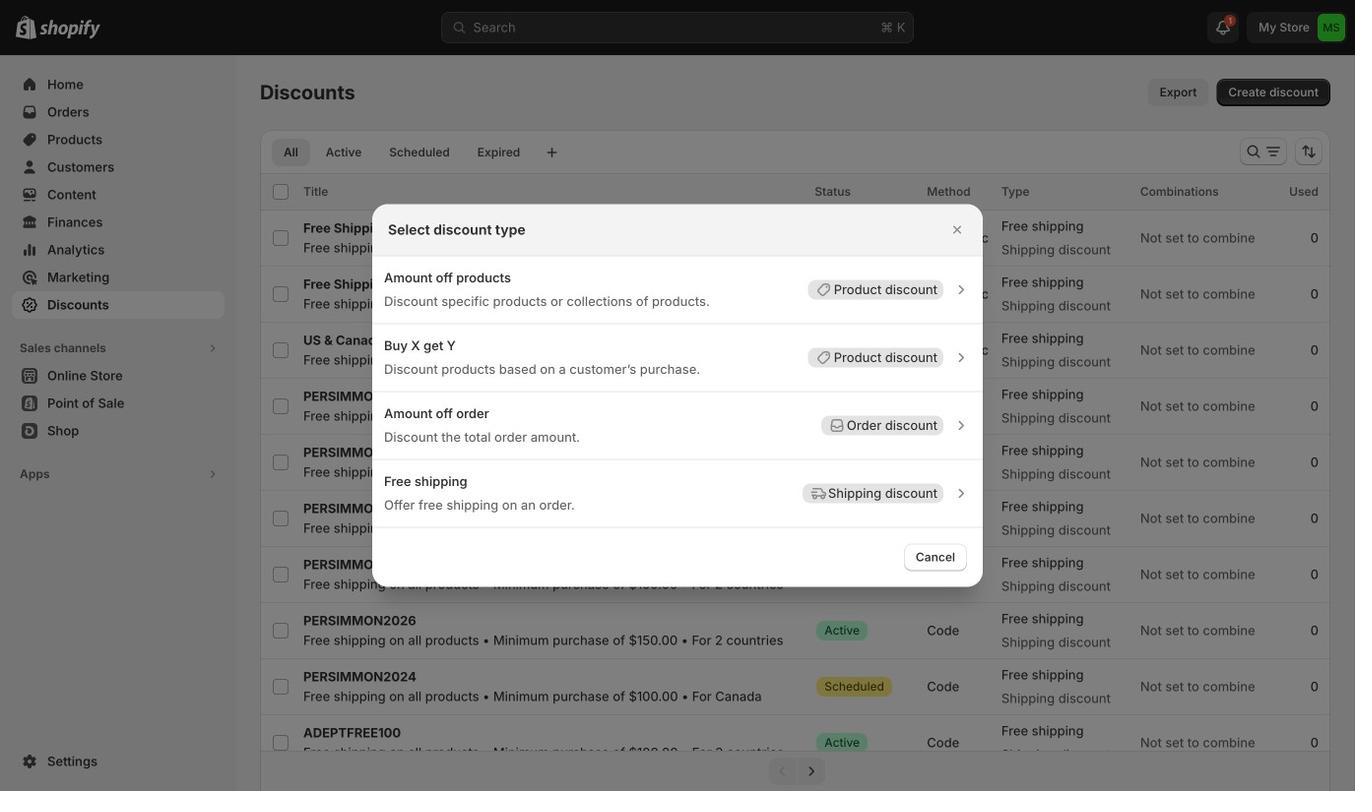 Task type: locate. For each thing, give the bounding box(es) containing it.
dialog
[[0, 204, 1355, 587]]

tab list
[[268, 138, 536, 166]]

pagination element
[[260, 751, 1331, 792]]

shopify image
[[39, 19, 100, 39]]



Task type: vqa. For each thing, say whether or not it's contained in the screenshot.
tab list
yes



